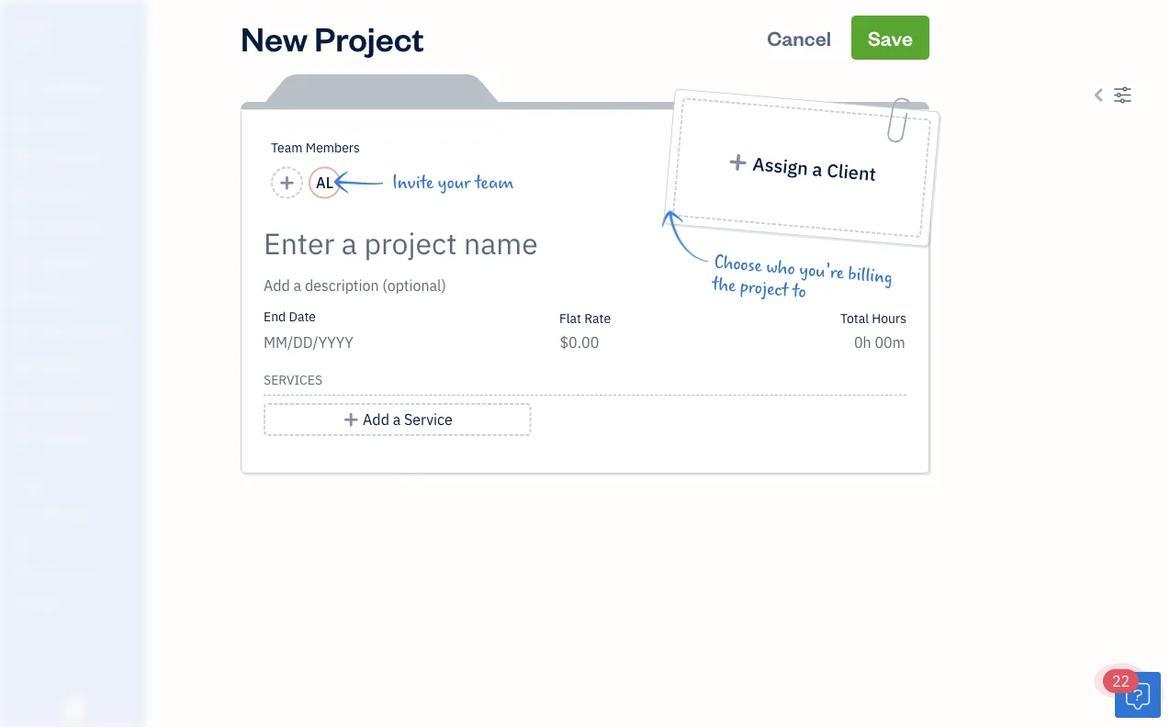 Task type: describe. For each thing, give the bounding box(es) containing it.
total
[[840, 309, 869, 326]]

resource center badge image
[[1115, 672, 1161, 718]]

rate
[[584, 309, 611, 326]]

billing
[[847, 264, 894, 288]]

cancel button
[[750, 16, 848, 60]]

new project
[[241, 16, 424, 59]]

save
[[868, 24, 913, 51]]

payment image
[[12, 219, 34, 238]]

new
[[241, 16, 308, 59]]

team members image
[[14, 505, 141, 520]]

dashboard image
[[12, 80, 34, 98]]

hours
[[872, 309, 906, 326]]

plus image for add
[[342, 409, 359, 431]]

team
[[271, 139, 303, 156]]

end date
[[264, 308, 316, 325]]

timer image
[[12, 324, 34, 343]]

main element
[[0, 0, 193, 727]]

settings image
[[1113, 84, 1132, 106]]

total hours
[[840, 309, 906, 326]]

add team member image
[[279, 172, 295, 194]]

report image
[[12, 429, 34, 447]]

team members
[[271, 139, 360, 156]]

a for assign
[[811, 157, 824, 181]]

items and services image
[[14, 534, 141, 549]]

members
[[306, 139, 360, 156]]

owner
[[15, 37, 49, 51]]

al
[[316, 173, 333, 192]]

settings image
[[14, 593, 141, 608]]

22
[[1112, 672, 1130, 691]]

22 button
[[1103, 669, 1161, 718]]

chevronleft image
[[1090, 84, 1109, 106]]

Project Name text field
[[264, 225, 769, 262]]

cancel
[[767, 24, 831, 51]]

chart image
[[12, 394, 34, 412]]

end
[[264, 308, 286, 325]]

project
[[739, 277, 789, 301]]

services
[[264, 371, 322, 388]]

Amount (USD) text field
[[559, 333, 600, 352]]

add a service button
[[264, 403, 531, 436]]

project image
[[12, 289, 34, 308]]

Hourly Budget text field
[[854, 333, 906, 352]]

flat
[[559, 309, 581, 326]]

assign
[[752, 152, 809, 180]]

invite
[[392, 173, 434, 193]]



Task type: locate. For each thing, give the bounding box(es) containing it.
0 vertical spatial plus image
[[727, 152, 749, 172]]

invite your team
[[392, 173, 514, 193]]

plus image left assign
[[727, 152, 749, 172]]

0 vertical spatial a
[[811, 157, 824, 181]]

a left client
[[811, 157, 824, 181]]

save button
[[851, 16, 929, 60]]

a inside button
[[393, 410, 401, 429]]

0 horizontal spatial a
[[393, 410, 401, 429]]

bank connections image
[[14, 564, 141, 579]]

plus image inside the add a service button
[[342, 409, 359, 431]]

a inside assign a client
[[811, 157, 824, 181]]

assign a client
[[752, 152, 877, 186]]

you're
[[799, 260, 845, 284]]

client image
[[12, 115, 34, 133]]

1 vertical spatial a
[[393, 410, 401, 429]]

a
[[811, 157, 824, 181], [393, 410, 401, 429]]

the
[[711, 274, 737, 296]]

client
[[826, 158, 877, 186]]

invoice image
[[12, 185, 34, 203]]

service
[[404, 410, 453, 429]]

plus image for assign
[[727, 152, 749, 172]]

team
[[475, 173, 514, 193]]

0 horizontal spatial plus image
[[342, 409, 359, 431]]

Project Description text field
[[264, 275, 769, 297]]

plus image left add
[[342, 409, 359, 431]]

choose
[[713, 252, 763, 277]]

money image
[[12, 359, 34, 377]]

End date in  format text field
[[264, 333, 478, 352]]

1 horizontal spatial plus image
[[727, 152, 749, 172]]

choose who you're billing the project to
[[711, 252, 894, 303]]

estimate image
[[12, 150, 34, 168]]

apps image
[[14, 476, 141, 490]]

apple
[[15, 16, 54, 35]]

1 vertical spatial plus image
[[342, 409, 359, 431]]

1 horizontal spatial a
[[811, 157, 824, 181]]

add
[[363, 410, 389, 429]]

project
[[314, 16, 424, 59]]

add a service
[[363, 410, 453, 429]]

apple owner
[[15, 16, 54, 51]]

assign a client button
[[672, 97, 931, 238]]

to
[[792, 281, 807, 303]]

who
[[765, 257, 796, 280]]

plus image
[[727, 152, 749, 172], [342, 409, 359, 431]]

expense image
[[12, 254, 34, 273]]

plus image inside assign a client button
[[727, 152, 749, 172]]

a for add
[[393, 410, 401, 429]]

freshbooks image
[[59, 698, 88, 720]]

flat rate
[[559, 309, 611, 326]]

your
[[438, 173, 471, 193]]

date
[[289, 308, 316, 325]]

a right add
[[393, 410, 401, 429]]



Task type: vqa. For each thing, say whether or not it's contained in the screenshot.
Team
yes



